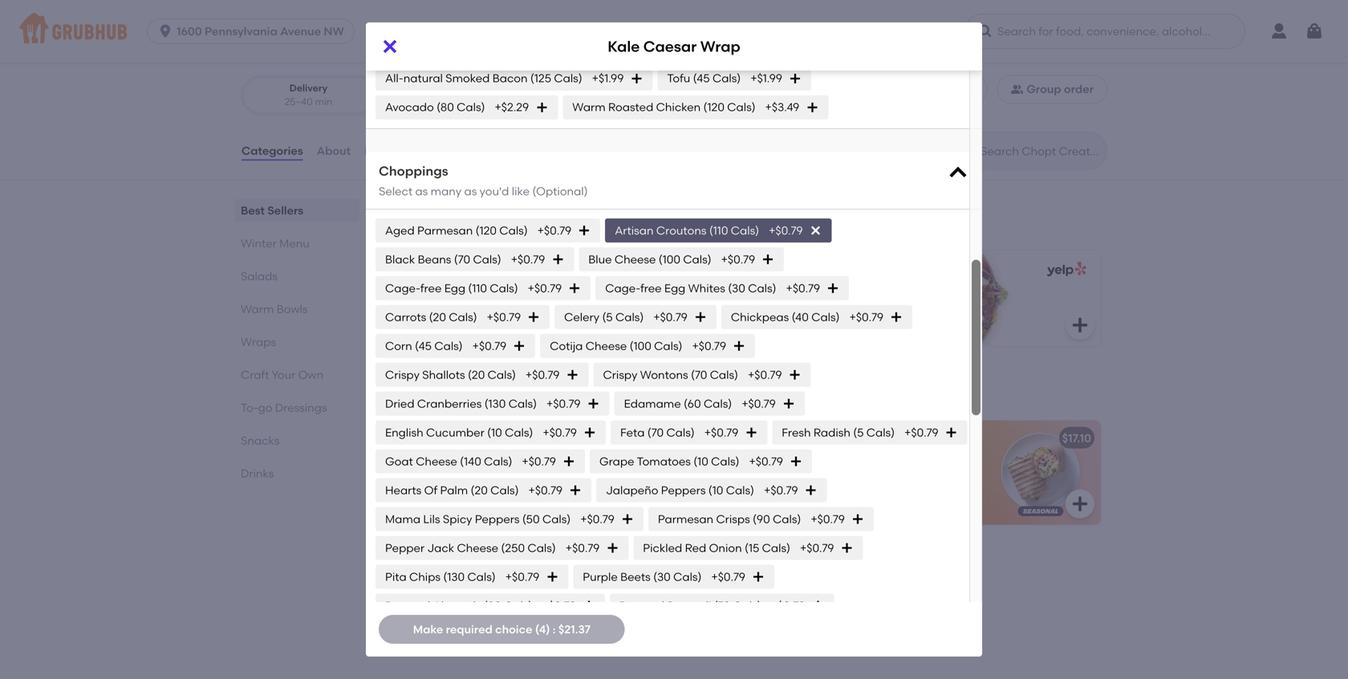 Task type: vqa. For each thing, say whether or not it's contained in the screenshot.
Open Item tab
no



Task type: describe. For each thing, give the bounding box(es) containing it.
warm bowls
[[241, 303, 308, 316]]

yelp image for kale caesar wrap
[[685, 262, 727, 277]]

tortilla for wrap
[[908, 487, 943, 501]]

cals) up the mama lils spicy peppers (50 cals)
[[491, 484, 519, 498]]

select
[[379, 184, 413, 198]]

choppings
[[379, 163, 448, 179]]

jalapeño for spicy jalapeño goddess salad
[[437, 432, 490, 445]]

cals) up cotija cheese (100 cals)
[[616, 311, 644, 324]]

+$4.49
[[732, 43, 766, 56]]

beans
[[418, 253, 451, 266]]

svg image for panko fried chicken (190 cals)
[[827, 14, 840, 27]]

shrimp
[[633, 43, 671, 56]]

cals) down +$4.49
[[713, 72, 741, 85]]

ordered
[[421, 223, 464, 236]]

good
[[340, 26, 366, 38]]

+$0.79 for dried cranberries (130 cals)
[[547, 397, 581, 411]]

reviews button
[[364, 122, 410, 180]]

goat
[[385, 455, 413, 469]]

vegetables, for spicy jalapeño goddess wrap
[[764, 487, 827, 501]]

(60
[[684, 397, 701, 411]]

parmesan crisps (90 cals)
[[658, 513, 801, 526]]

0 horizontal spatial winter
[[241, 237, 277, 250]]

cage- for cage-free egg (110 cals)
[[385, 282, 420, 295]]

cals) right (50 at the left bottom of the page
[[542, 513, 571, 526]]

chips, for spicy jalapeño goddess wrap
[[764, 503, 796, 517]]

1600 pennsylvania avenue nw button
[[147, 18, 361, 44]]

own for craft your own
[[298, 368, 324, 382]]

+ inside kale caesar wrap $10.61 +
[[438, 312, 445, 326]]

cals) up spicy jalapeño goddess salad
[[509, 397, 537, 411]]

spicy jalapeño goddess wrap
[[764, 432, 934, 445]]

+$3.99
[[786, 14, 820, 27]]

craft your own
[[241, 368, 324, 382]]

fried
[[647, 14, 674, 27]]

1 vertical spatial (80
[[437, 100, 454, 114]]

all-natural smoked bacon (125 cals)
[[385, 72, 582, 85]]

(45 for tofu
[[693, 72, 710, 85]]

cage-free egg whites (30 cals)
[[605, 282, 776, 295]]

english cucumber (10 cals)
[[385, 426, 533, 440]]

tofu
[[667, 72, 690, 85]]

kale caesar wrap $10.61 +
[[407, 294, 507, 326]]

(70 right feta
[[647, 426, 664, 440]]

avocado (80 cals)
[[385, 100, 485, 114]]

(optional)
[[532, 184, 588, 198]]

serrano heatwave bowl image
[[621, 539, 741, 643]]

cals) right broccoli
[[733, 599, 761, 613]]

1 vertical spatial (30
[[653, 571, 671, 584]]

cals) up the crispy wontons (70 cals)
[[654, 339, 682, 353]]

wild-caught shrimp (80 cals)
[[562, 43, 722, 56]]

pepper
[[385, 542, 425, 555]]

panko for spicy jalapeño goddess salad
[[404, 454, 438, 468]]

most
[[392, 223, 418, 236]]

0 vertical spatial (5
[[602, 311, 613, 324]]

+$0.79 for hearts of palm (20 cals)
[[528, 484, 563, 498]]

bowls
[[277, 303, 308, 316]]

cilantro for wrap
[[828, 519, 870, 533]]

good food
[[340, 26, 390, 38]]

your for craft your own
[[272, 368, 296, 382]]

wrap for kale caesar wrap
[[700, 38, 740, 55]]

sellers for best sellers most ordered on grubhub
[[433, 200, 489, 220]]

(250
[[501, 542, 525, 555]]

carrots
[[385, 311, 426, 324]]

spicy jalapeño goddess wrap image
[[981, 421, 1101, 525]]

jalapeño for spicy jalapeño goddess wrap
[[797, 432, 850, 445]]

+$0.79 for purple beets (30 cals)
[[711, 571, 745, 584]]

1 vertical spatial (140
[[460, 455, 481, 469]]

0 vertical spatial (140
[[425, 43, 446, 56]]

craft your own salad $10.96 +
[[766, 294, 885, 326]]

to-
[[241, 401, 258, 415]]

romaine for wrap
[[851, 503, 896, 517]]

(120 for blue cheese (100 cals)
[[476, 224, 497, 238]]

salad for spicy jalapeño goddess salad
[[544, 432, 576, 445]]

group order button
[[997, 75, 1107, 104]]

+$0.79 for chickpeas (40 cals)
[[849, 311, 884, 324]]

+ inside the craft your own salad $10.96 +
[[799, 312, 806, 326]]

cals) right (60
[[704, 397, 732, 411]]

1 horizontal spatial menu
[[452, 383, 499, 404]]

red
[[685, 542, 706, 555]]

2 horizontal spatial wrap
[[904, 432, 934, 445]]

cals) right croutons
[[731, 224, 759, 238]]

salads
[[241, 270, 278, 283]]

+$0.79 for corn (45 cals)
[[472, 339, 507, 353]]

spicy for spicy jalapeño goddess wrap
[[764, 432, 794, 445]]

1 horizontal spatial jalapeño
[[606, 484, 658, 498]]

best sellers
[[241, 204, 303, 218]]

cals) up smoked
[[449, 43, 477, 56]]

wild-
[[562, 43, 591, 56]]

svg image for grape tomatoes (10 cals)
[[790, 456, 802, 468]]

1600 pennsylvania avenue nw
[[177, 24, 344, 38]]

schedule button
[[893, 75, 987, 104]]

best for best sellers most ordered on grubhub
[[392, 200, 429, 220]]

cals) right (40
[[811, 311, 840, 324]]

cranberries
[[417, 397, 482, 411]]

svg image for english cucumber (10 cals)
[[583, 427, 596, 439]]

chips
[[409, 571, 441, 584]]

grilled chicken (120 cals)
[[385, 14, 523, 27]]

+$0.79 for cage-free egg whites (30 cals)
[[786, 282, 820, 295]]

broccoli
[[667, 599, 711, 613]]

of
[[424, 484, 438, 498]]

make
[[413, 623, 443, 637]]

2 vertical spatial (20
[[471, 484, 488, 498]]

bowl
[[510, 550, 536, 563]]

svg image for artisan croutons (110 cals)
[[809, 224, 822, 237]]

+$0.79 for blue cheese (100 cals)
[[721, 253, 755, 266]]

0 horizontal spatial menu
[[279, 237, 310, 250]]

cals) right (190
[[748, 14, 776, 27]]

cabbage for spicy jalapeño goddess wrap
[[764, 519, 814, 533]]

(190
[[724, 14, 745, 27]]

svg image for parmesan crisps (90 cals)
[[851, 513, 864, 526]]

(10 for tomatoes
[[694, 455, 708, 469]]

spicy jalapeño goddess salad image
[[621, 421, 741, 525]]

caught
[[591, 43, 630, 56]]

scallions, for spicy jalapeño goddess salad
[[439, 503, 489, 517]]

+$0.79 for pickled red onion (15 cals)
[[800, 542, 834, 555]]

cheese down the mama lils spicy peppers (50 cals)
[[457, 542, 498, 555]]

panko fried chicken, fresh radish, black beans, spicy pickled vegetables, cotija cheese, tortilla chips, scallions, romaine and cabbage & cilantro blend for wrap
[[764, 454, 943, 533]]

cals) up choice
[[504, 599, 532, 613]]

snacks
[[241, 434, 280, 448]]

cals) down edamame (60 cals)
[[666, 426, 695, 440]]

main navigation navigation
[[0, 0, 1348, 63]]

cals) down "heatwave"
[[467, 571, 496, 584]]

svg image for cage-free egg whites (30 cals)
[[827, 282, 839, 295]]

svg image for chickpeas (40 cals)
[[890, 311, 903, 324]]

1 vertical spatial peppers
[[475, 513, 520, 526]]

svg image for pita chips (130 cals)
[[546, 571, 559, 584]]

crispy shallots (20 cals)
[[385, 368, 516, 382]]

(100 for cotija cheese (100 cals)
[[630, 339, 651, 353]]

serrano
[[404, 550, 448, 563]]

roasted down wild-caught shrimp (80 cals)
[[608, 100, 653, 114]]

black for spicy jalapeño goddess salad
[[404, 471, 435, 484]]

cals) right (250
[[528, 542, 556, 555]]

(120 for wild-caught shrimp (80 cals)
[[471, 14, 492, 27]]

$17.10 for wrap
[[1062, 432, 1091, 445]]

fried for spicy jalapeño goddess wrap
[[801, 454, 825, 468]]

pita
[[385, 571, 407, 584]]

jalapeño peppers (10 cals)
[[606, 484, 754, 498]]

panko fried chicken (190 cals)
[[610, 14, 776, 27]]

cals) right "cucumber"
[[505, 426, 533, 440]]

search icon image
[[955, 141, 974, 161]]

wrap for kale caesar wrap $10.61 +
[[477, 294, 507, 307]]

92
[[313, 24, 326, 38]]

goddess for salad
[[493, 432, 542, 445]]

svg image for all-natural smoked bacon (125 cals)
[[630, 72, 643, 85]]

Search Chopt Creative Salad Co. search field
[[979, 144, 1102, 159]]

2 vertical spatial (80
[[484, 599, 501, 613]]

blend for salad
[[513, 519, 544, 533]]

1 horizontal spatial (5
[[853, 426, 864, 440]]

beans, for spicy jalapeño goddess salad
[[437, 471, 474, 484]]

25–40
[[285, 96, 313, 108]]

panko for spicy jalapeño goddess wrap
[[764, 454, 798, 468]]

option group containing delivery 25–40 min
[[241, 75, 516, 116]]

all-
[[385, 72, 403, 85]]

0 vertical spatial peppers
[[661, 484, 706, 498]]

star icon image
[[241, 23, 257, 39]]

roasted for roasted broccoli (70 cals)
[[619, 599, 665, 613]]

avenue
[[280, 24, 321, 38]]

pickled for salad
[[507, 471, 547, 484]]

1 horizontal spatial parmesan
[[658, 513, 713, 526]]

order
[[1064, 82, 1094, 96]]

+$0.79 for roasted almonds (80 cals)
[[542, 599, 576, 613]]

heatwave
[[451, 550, 507, 563]]

& for spicy jalapeño goddess salad
[[457, 519, 466, 533]]

0 vertical spatial winter menu
[[241, 237, 310, 250]]

3.8
[[257, 25, 273, 38]]

min inside the delivery 25–40 min
[[315, 96, 332, 108]]

food
[[369, 26, 390, 38]]

svg image for jalapeño peppers (10 cals)
[[805, 484, 817, 497]]

0 vertical spatial parmesan
[[417, 224, 473, 238]]

panko fried chicken, fresh radish, black beans, spicy pickled vegetables, cotija cheese, tortilla chips, scallions, romaine and cabbage & cilantro blend for salad
[[404, 454, 583, 533]]

cals) right the (90
[[773, 513, 801, 526]]

and for wrap
[[899, 503, 921, 517]]

(130 for chips
[[443, 571, 465, 584]]

edamame (60 cals)
[[624, 397, 732, 411]]

smoked
[[446, 72, 490, 85]]

feta
[[620, 426, 645, 440]]

schedule
[[923, 82, 974, 96]]

edamame
[[624, 397, 681, 411]]

fresh for salad
[[516, 454, 543, 468]]

+$0.79 for jalapeño peppers (10 cals)
[[764, 484, 798, 498]]

1 vertical spatial (20
[[468, 368, 485, 382]]

reviews
[[364, 144, 409, 158]]

required
[[446, 623, 493, 637]]

cage-free egg (110 cals)
[[385, 282, 518, 295]]

feta (70 cals)
[[620, 426, 695, 440]]

cals) down spicy jalapeño goddess salad
[[484, 455, 512, 469]]

+$0.79 for goat cheese (140 cals)
[[522, 455, 556, 469]]

cals) up dried cranberries (130 cals)
[[488, 368, 516, 382]]

chicken up falafel (140 cals)
[[424, 14, 468, 27]]

(90
[[753, 513, 770, 526]]

romaine for salad
[[491, 503, 537, 517]]

yelp image for craft your own salad
[[1044, 262, 1087, 277]]

pepper jack cheese (250 cals)
[[385, 542, 556, 555]]

1 horizontal spatial winter menu
[[392, 383, 499, 404]]

best for best sellers
[[241, 204, 265, 218]]

svg image for black beans (70 cals)
[[552, 253, 564, 266]]

+$0.79 for aged parmesan (120 cals)
[[537, 224, 572, 238]]

beets
[[620, 571, 651, 584]]

svg image for grilled chicken (120 cals)
[[573, 14, 586, 27]]

warm for warm bowls
[[241, 303, 274, 316]]

0 horizontal spatial (110
[[468, 282, 487, 295]]

palm
[[440, 484, 468, 498]]

cals) right (125
[[554, 72, 582, 85]]

black
[[385, 253, 415, 266]]

mama lils spicy peppers (50 cals)
[[385, 513, 571, 526]]

mi
[[423, 96, 434, 108]]

about
[[317, 144, 351, 158]]

+$0.79 for celery (5 cals)
[[653, 311, 688, 324]]

categories button
[[241, 122, 304, 180]]

cals) down on
[[473, 253, 501, 266]]

$16.27
[[696, 550, 728, 563]]

chips, for spicy jalapeño goddess salad
[[404, 503, 436, 517]]

black beans (70 cals)
[[385, 253, 501, 266]]

caesar for kale caesar wrap
[[643, 38, 697, 55]]

1 vertical spatial (120
[[703, 100, 725, 114]]

cheese, for salad
[[504, 487, 546, 501]]



Task type: locate. For each thing, give the bounding box(es) containing it.
2 vertical spatial (120
[[476, 224, 497, 238]]

your inside the craft your own salad $10.96 +
[[798, 294, 822, 307]]

scallions, down palm
[[439, 503, 489, 517]]

cals) up crispy shallots (20 cals)
[[434, 339, 463, 353]]

you'd
[[480, 184, 509, 198]]

radish, down spicy jalapeño goddess wrap
[[905, 454, 942, 468]]

own for craft your own salad $10.96 +
[[825, 294, 850, 307]]

chickpeas
[[731, 311, 789, 324]]

1 horizontal spatial blend
[[872, 519, 904, 533]]

0 vertical spatial (20
[[429, 311, 446, 324]]

1 cabbage from the left
[[404, 519, 455, 533]]

2 vegetables, from the left
[[764, 487, 827, 501]]

svg image for tofu (45 cals)
[[789, 72, 802, 85]]

2 cage- from the left
[[605, 282, 640, 295]]

svg image for crispy shallots (20 cals)
[[566, 369, 579, 382]]

beans,
[[437, 471, 474, 484], [797, 471, 833, 484]]

0 horizontal spatial pickled
[[507, 471, 547, 484]]

(100 up wontons
[[630, 339, 651, 353]]

chicken for panko fried chicken (190 cals)
[[677, 14, 721, 27]]

2 tortilla from the left
[[908, 487, 943, 501]]

1 horizontal spatial egg
[[664, 282, 686, 295]]

+$0.79 for fresh radish (5 cals)
[[904, 426, 939, 440]]

celery
[[564, 311, 600, 324]]

pickled
[[507, 471, 547, 484], [867, 471, 906, 484]]

0 horizontal spatial chips,
[[404, 503, 436, 517]]

2 black from the left
[[764, 471, 794, 484]]

1 vertical spatial winter
[[392, 383, 448, 404]]

(100 for blue cheese (100 cals)
[[659, 253, 680, 266]]

0 vertical spatial (30
[[728, 282, 745, 295]]

2 panko fried chicken, fresh radish, black beans, spicy pickled vegetables, cotija cheese, tortilla chips, scallions, romaine and cabbage & cilantro blend from the left
[[764, 454, 943, 533]]

svg image
[[827, 14, 840, 27], [1305, 22, 1324, 41], [157, 23, 173, 39], [977, 23, 993, 39], [578, 224, 591, 237], [552, 253, 564, 266], [827, 282, 839, 295], [527, 311, 540, 324], [733, 340, 746, 353], [790, 456, 802, 468], [569, 484, 582, 497], [805, 484, 817, 497], [621, 513, 634, 526], [752, 571, 765, 584], [812, 600, 824, 613]]

svg image for warm roasted chicken (120 cals)
[[806, 101, 819, 114]]

roasted almonds (80 cals)
[[385, 599, 532, 613]]

cotija for wrap
[[830, 487, 860, 501]]

crispy up dried
[[385, 368, 420, 382]]

1 egg from the left
[[444, 282, 465, 295]]

hearts
[[385, 484, 421, 498]]

peppers up (250
[[475, 513, 520, 526]]

+$3.49 for warm roasted chicken (120 cals)
[[765, 100, 799, 114]]

0 horizontal spatial sellers
[[267, 204, 303, 218]]

1 horizontal spatial peppers
[[661, 484, 706, 498]]

parmesan down jalapeño peppers (10 cals)
[[658, 513, 713, 526]]

cals) down smoked
[[457, 100, 485, 114]]

1 vertical spatial (5
[[853, 426, 864, 440]]

cilantro for salad
[[469, 519, 510, 533]]

2 as from the left
[[464, 184, 477, 198]]

10–20
[[445, 96, 471, 108]]

pennsylvania
[[205, 24, 277, 38]]

0 horizontal spatial romaine
[[491, 503, 537, 517]]

best inside best sellers most ordered on grubhub
[[392, 200, 429, 220]]

panko fried chicken, fresh radish, black beans, spicy pickled vegetables, cotija cheese, tortilla chips, scallions, romaine and cabbage & cilantro blend
[[404, 454, 583, 533], [764, 454, 943, 533]]

fresh radish (5 cals)
[[782, 426, 895, 440]]

1 horizontal spatial pickled
[[867, 471, 906, 484]]

cage- for cage-free egg whites (30 cals)
[[605, 282, 640, 295]]

(70 for broccoli
[[714, 599, 730, 613]]

1 spicy from the left
[[477, 471, 505, 484]]

vegetables,
[[404, 487, 468, 501], [764, 487, 827, 501]]

1 & from the left
[[457, 519, 466, 533]]

people icon image
[[1011, 83, 1023, 96]]

grubhub
[[483, 223, 532, 236]]

chickpeas (40 cals)
[[731, 311, 840, 324]]

cheese for goat
[[416, 455, 457, 469]]

jack
[[427, 542, 454, 555]]

0 horizontal spatial $17.10
[[703, 432, 732, 445]]

grape
[[599, 455, 634, 469]]

2 egg from the left
[[664, 282, 686, 295]]

0 horizontal spatial cheese,
[[504, 487, 546, 501]]

cals) right (15
[[762, 542, 790, 555]]

1 as from the left
[[415, 184, 428, 198]]

0 vertical spatial (80
[[674, 43, 691, 56]]

+$0.79 for pita chips (130 cals)
[[505, 571, 539, 584]]

(10 right "cucumber"
[[487, 426, 502, 440]]

0 horizontal spatial chicken,
[[468, 454, 514, 468]]

winter down shallots
[[392, 383, 448, 404]]

0 horizontal spatial caesar
[[434, 294, 474, 307]]

+$0.79 for grape tomatoes (10 cals)
[[749, 455, 783, 469]]

(80 right mi
[[437, 100, 454, 114]]

caesar inside kale caesar wrap $10.61 +
[[434, 294, 474, 307]]

option group
[[241, 75, 516, 116]]

1 horizontal spatial spicy
[[836, 471, 864, 484]]

0 vertical spatial own
[[825, 294, 850, 307]]

mama
[[385, 513, 421, 526]]

cals) up broccoli
[[673, 571, 702, 584]]

radish, for wrap
[[905, 454, 942, 468]]

0 horizontal spatial black
[[404, 471, 435, 484]]

+$0.79 for english cucumber (10 cals)
[[543, 426, 577, 440]]

+ left (15
[[728, 550, 735, 563]]

(110 down black beans (70 cals)
[[468, 282, 487, 295]]

:
[[553, 623, 556, 637]]

choice
[[495, 623, 532, 637]]

1 horizontal spatial (130
[[484, 397, 506, 411]]

1 cheese, from the left
[[504, 487, 546, 501]]

(120 down you'd
[[476, 224, 497, 238]]

+$2.29
[[495, 100, 529, 114]]

svg image
[[573, 14, 586, 27], [380, 37, 400, 56], [630, 72, 643, 85], [789, 72, 802, 85], [535, 101, 548, 114], [806, 101, 819, 114], [947, 162, 969, 184], [809, 224, 822, 237], [762, 253, 775, 266], [568, 282, 581, 295], [694, 311, 707, 324], [890, 311, 903, 324], [711, 316, 730, 335], [1071, 316, 1090, 335], [513, 340, 526, 353], [566, 369, 579, 382], [788, 369, 801, 382], [587, 398, 600, 411], [782, 398, 795, 411], [583, 427, 596, 439], [745, 427, 758, 439], [945, 427, 958, 439], [563, 456, 575, 468], [711, 495, 730, 514], [1071, 495, 1090, 514], [851, 513, 864, 526], [606, 542, 619, 555], [841, 542, 853, 555], [546, 571, 559, 584], [582, 600, 595, 613]]

+$0.79 for feta (70 cals)
[[704, 426, 739, 440]]

(130 for cranberries
[[484, 397, 506, 411]]

cage- down black
[[385, 282, 420, 295]]

blue
[[588, 253, 612, 266]]

2 crispy from the left
[[603, 368, 638, 382]]

$21.37
[[558, 623, 591, 637]]

0 horizontal spatial spicy
[[477, 471, 505, 484]]

1 horizontal spatial $17.10
[[1062, 432, 1091, 445]]

cotija down spicy jalapeño goddess wrap
[[830, 487, 860, 501]]

spicy right palm
[[477, 471, 505, 484]]

falafel (140 cals)
[[385, 43, 477, 56]]

(15
[[745, 542, 759, 555]]

svg image for corn (45 cals)
[[513, 340, 526, 353]]

0 horizontal spatial as
[[415, 184, 428, 198]]

chips, right crisps
[[764, 503, 796, 517]]

sellers for best sellers
[[267, 204, 303, 218]]

group order
[[1027, 82, 1094, 96]]

svg image for hearts of palm (20 cals)
[[569, 484, 582, 497]]

cals) down the cage-free egg (110 cals) at top
[[449, 311, 477, 324]]

english
[[385, 426, 423, 440]]

2 free from the left
[[640, 282, 662, 295]]

(10 up jalapeño peppers (10 cals)
[[694, 455, 708, 469]]

1 tortilla from the left
[[548, 487, 583, 501]]

1 cilantro from the left
[[469, 519, 510, 533]]

2 chips, from the left
[[764, 503, 796, 517]]

roasted
[[608, 100, 653, 114], [385, 599, 430, 613], [619, 599, 665, 613]]

1 free from the left
[[420, 282, 442, 295]]

spicy jalapeño goddess salad
[[404, 432, 576, 445]]

romaine up (250
[[491, 503, 537, 517]]

(120
[[471, 14, 492, 27], [703, 100, 725, 114], [476, 224, 497, 238]]

1 goddess from the left
[[493, 432, 542, 445]]

0 horizontal spatial salad
[[544, 432, 576, 445]]

svg image for dried cranberries (130 cals)
[[587, 398, 600, 411]]

+$0.79 for artisan croutons (110 cals)
[[769, 224, 803, 238]]

tortilla for salad
[[548, 487, 583, 501]]

0 horizontal spatial +$1.99
[[592, 72, 624, 85]]

cals) right on
[[499, 224, 528, 238]]

own up dressings
[[298, 368, 324, 382]]

2 & from the left
[[817, 519, 825, 533]]

1 vertical spatial winter menu
[[392, 383, 499, 404]]

2 $17.10 from the left
[[1062, 432, 1091, 445]]

2 cotija from the left
[[830, 487, 860, 501]]

1 horizontal spatial caesar
[[643, 38, 697, 55]]

2 goddess from the left
[[852, 432, 901, 445]]

1 horizontal spatial fried
[[801, 454, 825, 468]]

craft inside the craft your own salad $10.96 +
[[766, 294, 795, 307]]

0 horizontal spatial &
[[457, 519, 466, 533]]

1 fried from the left
[[441, 454, 466, 468]]

(140 down spicy jalapeño goddess salad
[[460, 455, 481, 469]]

as down choppings
[[415, 184, 428, 198]]

free for whites
[[640, 282, 662, 295]]

spicy up goat
[[404, 432, 435, 445]]

1 horizontal spatial min
[[473, 96, 491, 108]]

1 horizontal spatial radish,
[[905, 454, 942, 468]]

svg image for carrots (20 cals)
[[527, 311, 540, 324]]

1 horizontal spatial kale
[[608, 38, 640, 55]]

scallions,
[[439, 503, 489, 517], [799, 503, 848, 517]]

vegetables, up the (90
[[764, 487, 827, 501]]

2 pickled from the left
[[867, 471, 906, 484]]

pickled down spicy jalapeño goddess wrap
[[867, 471, 906, 484]]

cals) up tofu (45 cals) at the top of page
[[694, 43, 722, 56]]

1 romaine from the left
[[491, 503, 537, 517]]

1 vertical spatial parmesan
[[658, 513, 713, 526]]

crispy for crispy shallots (20 cals)
[[385, 368, 420, 382]]

(10 for peppers
[[708, 484, 723, 498]]

svg image for feta (70 cals)
[[745, 427, 758, 439]]

(30 right beets
[[653, 571, 671, 584]]

min inside the pickup 0.2 mi • 10–20 min
[[473, 96, 491, 108]]

sellers down categories button in the left of the page
[[267, 204, 303, 218]]

choppings select as many as you'd like (optional)
[[379, 163, 588, 198]]

wrap inside kale caesar wrap $10.61 +
[[477, 294, 507, 307]]

0 horizontal spatial best
[[241, 204, 265, 218]]

kale up $10.61
[[407, 294, 431, 307]]

yelp image
[[685, 262, 727, 277], [1044, 262, 1087, 277]]

1 min from the left
[[315, 96, 332, 108]]

goddess for wrap
[[852, 432, 901, 445]]

spicy left the radish
[[764, 432, 794, 445]]

panko up wild-caught shrimp (80 cals)
[[610, 14, 644, 27]]

1 horizontal spatial &
[[817, 519, 825, 533]]

2 romaine from the left
[[851, 503, 896, 517]]

wrap
[[700, 38, 740, 55], [477, 294, 507, 307], [904, 432, 934, 445]]

1 horizontal spatial cabbage
[[764, 519, 814, 533]]

+
[[438, 312, 445, 326], [799, 312, 806, 326], [728, 550, 735, 563]]

1 vertical spatial menu
[[452, 383, 499, 404]]

+$0.79 for cage-free egg (110 cals)
[[528, 282, 562, 295]]

2 spicy from the left
[[836, 471, 864, 484]]

0 horizontal spatial blend
[[513, 519, 544, 533]]

1 pickled from the left
[[507, 471, 547, 484]]

best up most on the left top of page
[[392, 200, 429, 220]]

cotija up the mama lils spicy peppers (50 cals)
[[470, 487, 501, 501]]

warm for warm roasted chicken (120 cals)
[[572, 100, 606, 114]]

cabbage
[[404, 519, 455, 533], [764, 519, 814, 533]]

pickled for wrap
[[867, 471, 906, 484]]

2 vertical spatial (10
[[708, 484, 723, 498]]

svg image for purple beets (30 cals)
[[752, 571, 765, 584]]

min
[[315, 96, 332, 108], [473, 96, 491, 108]]

beans, for spicy jalapeño goddess wrap
[[797, 471, 833, 484]]

tomatoes
[[637, 455, 691, 469]]

+$0.79 for crispy shallots (20 cals)
[[526, 368, 560, 382]]

your for craft your own salad $10.96 +
[[798, 294, 822, 307]]

radish, for salad
[[546, 454, 582, 468]]

svg image for roasted almonds (80 cals)
[[582, 600, 595, 613]]

pickled
[[643, 542, 682, 555]]

2 fresh from the left
[[876, 454, 903, 468]]

parmesan up black beans (70 cals)
[[417, 224, 473, 238]]

warm roasted chicken (120 cals)
[[572, 100, 756, 114]]

1 and from the left
[[539, 503, 561, 517]]

cals) right the radish
[[867, 426, 895, 440]]

cals) down tofu (45 cals) at the top of page
[[727, 100, 756, 114]]

pita chips (130 cals)
[[385, 571, 496, 584]]

sellers
[[433, 200, 489, 220], [267, 204, 303, 218]]

bacon
[[493, 72, 528, 85]]

scallions, for spicy jalapeño goddess wrap
[[799, 503, 848, 517]]

panko
[[610, 14, 644, 27], [404, 454, 438, 468], [764, 454, 798, 468]]

(30 right whites
[[728, 282, 745, 295]]

0 horizontal spatial cage-
[[385, 282, 420, 295]]

2 cilantro from the left
[[828, 519, 870, 533]]

beans, down the radish
[[797, 471, 833, 484]]

goddess right "cucumber"
[[493, 432, 542, 445]]

cals)
[[495, 14, 523, 27], [748, 14, 776, 27], [449, 43, 477, 56], [694, 43, 722, 56], [554, 72, 582, 85], [713, 72, 741, 85], [457, 100, 485, 114], [727, 100, 756, 114], [499, 224, 528, 238], [731, 224, 759, 238], [473, 253, 501, 266], [683, 253, 711, 266], [490, 282, 518, 295], [748, 282, 776, 295], [449, 311, 477, 324], [616, 311, 644, 324], [811, 311, 840, 324], [434, 339, 463, 353], [654, 339, 682, 353], [488, 368, 516, 382], [710, 368, 738, 382], [509, 397, 537, 411], [704, 397, 732, 411], [505, 426, 533, 440], [666, 426, 695, 440], [867, 426, 895, 440], [484, 455, 512, 469], [711, 455, 739, 469], [491, 484, 519, 498], [726, 484, 754, 498], [542, 513, 571, 526], [773, 513, 801, 526], [528, 542, 556, 555], [762, 542, 790, 555], [467, 571, 496, 584], [673, 571, 702, 584], [504, 599, 532, 613], [733, 599, 761, 613]]

0 vertical spatial (110
[[709, 224, 728, 238]]

chicken left (190
[[677, 14, 721, 27]]

+$1.99 down +$4.49
[[750, 72, 782, 85]]

min down all-natural smoked bacon (125 cals)
[[473, 96, 491, 108]]

cals) up edamame (60 cals)
[[710, 368, 738, 382]]

cheese, for wrap
[[863, 487, 905, 501]]

0 vertical spatial wrap
[[700, 38, 740, 55]]

1 cotija from the left
[[470, 487, 501, 501]]

1 vertical spatial salad
[[544, 432, 576, 445]]

svg image for crispy wontons (70 cals)
[[788, 369, 801, 382]]

1 horizontal spatial chips,
[[764, 503, 796, 517]]

peppers
[[661, 484, 706, 498], [475, 513, 520, 526]]

1 horizontal spatial (110
[[709, 224, 728, 238]]

cals) up cage-free egg whites (30 cals)
[[683, 253, 711, 266]]

+$0.79 for crispy wontons (70 cals)
[[748, 368, 782, 382]]

celery (5 cals)
[[564, 311, 644, 324]]

delivery 25–40 min
[[285, 82, 332, 108]]

warm
[[572, 100, 606, 114], [241, 303, 274, 316]]

svg image for avocado (80 cals)
[[535, 101, 548, 114]]

delivery
[[289, 82, 327, 94]]

2 blend from the left
[[872, 519, 904, 533]]

0 horizontal spatial (130
[[443, 571, 465, 584]]

1 horizontal spatial panko
[[610, 14, 644, 27]]

own inside the craft your own salad $10.96 +
[[825, 294, 850, 307]]

1 cage- from the left
[[385, 282, 420, 295]]

2 horizontal spatial jalapeño
[[797, 432, 850, 445]]

your up to-go dressings
[[272, 368, 296, 382]]

pickled red onion (15 cals)
[[643, 542, 790, 555]]

kale inside kale caesar wrap $10.61 +
[[407, 294, 431, 307]]

1 black from the left
[[404, 471, 435, 484]]

chicken down 'tofu' at the top of the page
[[656, 100, 701, 114]]

1 horizontal spatial craft
[[766, 294, 795, 307]]

+$0.79 for mama lils spicy peppers (50 cals)
[[580, 513, 615, 526]]

1 yelp image from the left
[[685, 262, 727, 277]]

black up the (90
[[764, 471, 794, 484]]

0 horizontal spatial goddess
[[493, 432, 542, 445]]

cals) up crisps
[[726, 484, 754, 498]]

spicy for spicy jalapeño goddess salad
[[404, 432, 435, 445]]

spicy for salad
[[477, 471, 505, 484]]

tortilla
[[548, 487, 583, 501], [908, 487, 943, 501]]

0 vertical spatial (10
[[487, 426, 502, 440]]

radish, left grape
[[546, 454, 582, 468]]

your
[[798, 294, 822, 307], [272, 368, 296, 382]]

1 horizontal spatial and
[[899, 503, 921, 517]]

1 vertical spatial (110
[[468, 282, 487, 295]]

carrots (20 cals)
[[385, 311, 477, 324]]

(45 right 'tofu' at the top of the page
[[693, 72, 710, 85]]

crispy wontons (70 cals)
[[603, 368, 738, 382]]

0 vertical spatial (130
[[484, 397, 506, 411]]

cabbage up jack on the left bottom
[[404, 519, 455, 533]]

0 vertical spatial warm
[[572, 100, 606, 114]]

0 vertical spatial (120
[[471, 14, 492, 27]]

chicken, for wrap
[[828, 454, 873, 468]]

craft for craft your own
[[241, 368, 269, 382]]

menu down best sellers
[[279, 237, 310, 250]]

1 horizontal spatial wrap
[[700, 38, 740, 55]]

(10 up parmesan crisps (90 cals)
[[708, 484, 723, 498]]

categories
[[242, 144, 303, 158]]

svg image for mama lils spicy peppers (50 cals)
[[621, 513, 634, 526]]

free down blue cheese (100 cals)
[[640, 282, 662, 295]]

chips, down of
[[404, 503, 436, 517]]

winter
[[241, 237, 277, 250], [392, 383, 448, 404]]

& right the (90
[[817, 519, 825, 533]]

chicken, for salad
[[468, 454, 514, 468]]

1 horizontal spatial +$1.99
[[750, 72, 782, 85]]

0 vertical spatial winter
[[241, 237, 277, 250]]

panko down fresh
[[764, 454, 798, 468]]

+$3.49 up wild-
[[533, 14, 567, 27]]

cals) down grubhub
[[490, 282, 518, 295]]

cabbage right crisps
[[764, 519, 814, 533]]

kale
[[608, 38, 640, 55], [407, 294, 431, 307]]

0 horizontal spatial winter menu
[[241, 237, 310, 250]]

2 beans, from the left
[[797, 471, 833, 484]]

0 vertical spatial kale
[[608, 38, 640, 55]]

craft up the chickpeas (40 cals)
[[766, 294, 795, 307]]

blue cheese (100 cals)
[[588, 253, 711, 266]]

2 and from the left
[[899, 503, 921, 517]]

black for spicy jalapeño goddess wrap
[[764, 471, 794, 484]]

cheese down the artisan at left top
[[615, 253, 656, 266]]

grilled
[[385, 14, 421, 27]]

grape tomatoes (10 cals)
[[599, 455, 739, 469]]

2 min from the left
[[473, 96, 491, 108]]

(50
[[522, 513, 540, 526]]

1 horizontal spatial cotija
[[830, 487, 860, 501]]

svg image for celery (5 cals)
[[694, 311, 707, 324]]

1 horizontal spatial salad
[[853, 294, 885, 307]]

own up the chickpeas (40 cals)
[[825, 294, 850, 307]]

drinks
[[241, 467, 274, 481]]

salad
[[853, 294, 885, 307], [544, 432, 576, 445]]

(20 right carrots
[[429, 311, 446, 324]]

(110
[[709, 224, 728, 238], [468, 282, 487, 295]]

svg image for aged parmesan (120 cals)
[[578, 224, 591, 237]]

cals) up bacon
[[495, 14, 523, 27]]

many
[[431, 184, 462, 198]]

(70 up (60
[[691, 368, 707, 382]]

1 fresh from the left
[[516, 454, 543, 468]]

2 yelp image from the left
[[1044, 262, 1087, 277]]

1 +$1.99 from the left
[[592, 72, 624, 85]]

1 horizontal spatial scallions,
[[799, 503, 848, 517]]

corn (45 cals)
[[385, 339, 463, 353]]

2 horizontal spatial (80
[[674, 43, 691, 56]]

cals) up jalapeño peppers (10 cals)
[[711, 455, 739, 469]]

1 scallions, from the left
[[439, 503, 489, 517]]

svg image inside 1600 pennsylvania avenue nw button
[[157, 23, 173, 39]]

(125
[[530, 72, 551, 85]]

1 vertical spatial warm
[[241, 303, 274, 316]]

+$0.79 for edamame (60 cals)
[[742, 397, 776, 411]]

2 radish, from the left
[[905, 454, 942, 468]]

chicken,
[[468, 454, 514, 468], [828, 454, 873, 468]]

sellers inside best sellers most ordered on grubhub
[[433, 200, 489, 220]]

1 horizontal spatial (30
[[728, 282, 745, 295]]

2 cheese, from the left
[[863, 487, 905, 501]]

svg image for edamame (60 cals)
[[782, 398, 795, 411]]

1 horizontal spatial tortilla
[[908, 487, 943, 501]]

0 horizontal spatial (80
[[437, 100, 454, 114]]

1 vegetables, from the left
[[404, 487, 468, 501]]

0 horizontal spatial (30
[[653, 571, 671, 584]]

2 scallions, from the left
[[799, 503, 848, 517]]

hearts of palm (20 cals)
[[385, 484, 519, 498]]

cabbage for spicy jalapeño goddess salad
[[404, 519, 455, 533]]

0 vertical spatial caesar
[[643, 38, 697, 55]]

your up (40
[[798, 294, 822, 307]]

1 vertical spatial your
[[272, 368, 296, 382]]

roasted down purple beets (30 cals)
[[619, 599, 665, 613]]

2 fried from the left
[[801, 454, 825, 468]]

$17.10 for salad
[[703, 432, 732, 445]]

vegetables, for spicy jalapeño goddess salad
[[404, 487, 468, 501]]

2 cabbage from the left
[[764, 519, 814, 533]]

1 vertical spatial craft
[[241, 368, 269, 382]]

0 vertical spatial craft
[[766, 294, 795, 307]]

1 chips, from the left
[[404, 503, 436, 517]]

+$0.79 for cotija cheese (100 cals)
[[692, 339, 726, 353]]

+$0.79 for pepper jack cheese (250 cals)
[[566, 542, 600, 555]]

&
[[457, 519, 466, 533], [817, 519, 825, 533]]

group
[[1027, 82, 1061, 96]]

fried down "cucumber"
[[441, 454, 466, 468]]

scallions, right the (90
[[799, 503, 848, 517]]

(130 down serrano heatwave bowl
[[443, 571, 465, 584]]

cotija
[[470, 487, 501, 501], [830, 487, 860, 501]]

(120 down tofu (45 cals) at the top of page
[[703, 100, 725, 114]]

(10 for cucumber
[[487, 426, 502, 440]]

1 horizontal spatial (80
[[484, 599, 501, 613]]

egg left whites
[[664, 282, 686, 295]]

egg for whites
[[664, 282, 686, 295]]

1 blend from the left
[[513, 519, 544, 533]]

fresh down spicy jalapeño goddess salad
[[516, 454, 543, 468]]

cals) up chickpeas
[[748, 282, 776, 295]]

1 chicken, from the left
[[468, 454, 514, 468]]

cheese, down spicy jalapeño goddess wrap
[[863, 487, 905, 501]]

wraps
[[241, 336, 276, 349]]

fresh for wrap
[[876, 454, 903, 468]]

romaine
[[491, 503, 537, 517], [851, 503, 896, 517]]

1 radish, from the left
[[546, 454, 582, 468]]

pickled up (50 at the left bottom of the page
[[507, 471, 547, 484]]

craft down "wraps"
[[241, 368, 269, 382]]

(20
[[429, 311, 446, 324], [468, 368, 485, 382], [471, 484, 488, 498]]

purple beets (30 cals)
[[583, 571, 702, 584]]

1 crispy from the left
[[385, 368, 420, 382]]

0 horizontal spatial own
[[298, 368, 324, 382]]

(130
[[484, 397, 506, 411], [443, 571, 465, 584]]

roasted broccoli (70 cals)
[[619, 599, 761, 613]]

1 horizontal spatial as
[[464, 184, 477, 198]]

salad inside the craft your own salad $10.96 +
[[853, 294, 885, 307]]

free for (110
[[420, 282, 442, 295]]

svg image for cotija cheese (100 cals)
[[733, 340, 746, 353]]

min down delivery on the left of page
[[315, 96, 332, 108]]

goat cheese (140 cals)
[[385, 455, 512, 469]]

2 +$1.99 from the left
[[750, 72, 782, 85]]

2 horizontal spatial panko
[[764, 454, 798, 468]]

0 horizontal spatial free
[[420, 282, 442, 295]]

1 horizontal spatial spicy
[[443, 513, 472, 526]]

0 horizontal spatial vegetables,
[[404, 487, 468, 501]]

(70 right broccoli
[[714, 599, 730, 613]]

blend for wrap
[[872, 519, 904, 533]]

(45 right corn
[[415, 339, 432, 353]]

0 horizontal spatial radish,
[[546, 454, 582, 468]]

1 horizontal spatial sellers
[[433, 200, 489, 220]]

chicken for warm roasted chicken (120 cals)
[[656, 100, 701, 114]]

warm up "wraps"
[[241, 303, 274, 316]]

1 horizontal spatial +
[[728, 550, 735, 563]]

1 horizontal spatial +$3.49
[[765, 100, 799, 114]]

svg image for pickled red onion (15 cals)
[[841, 542, 853, 555]]

almonds
[[433, 599, 481, 613]]

2 chicken, from the left
[[828, 454, 873, 468]]

aged
[[385, 224, 415, 238]]

1 panko fried chicken, fresh radish, black beans, spicy pickled vegetables, cotija cheese, tortilla chips, scallions, romaine and cabbage & cilantro blend from the left
[[404, 454, 583, 533]]

roasted up make
[[385, 599, 430, 613]]

0 horizontal spatial spicy
[[404, 432, 435, 445]]

1 horizontal spatial warm
[[572, 100, 606, 114]]

1 vertical spatial own
[[298, 368, 324, 382]]

0 horizontal spatial panko
[[404, 454, 438, 468]]

1 beans, from the left
[[437, 471, 474, 484]]

+$1.99
[[592, 72, 624, 85], [750, 72, 782, 85]]

+$1.99 for all-natural smoked bacon (125 cals)
[[592, 72, 624, 85]]

0 horizontal spatial and
[[539, 503, 561, 517]]

crisps
[[716, 513, 750, 526]]

& up pepper jack cheese (250 cals)
[[457, 519, 466, 533]]

aged parmesan (120 cals)
[[385, 224, 528, 238]]

(100 down croutons
[[659, 253, 680, 266]]

1 $17.10 from the left
[[703, 432, 732, 445]]



